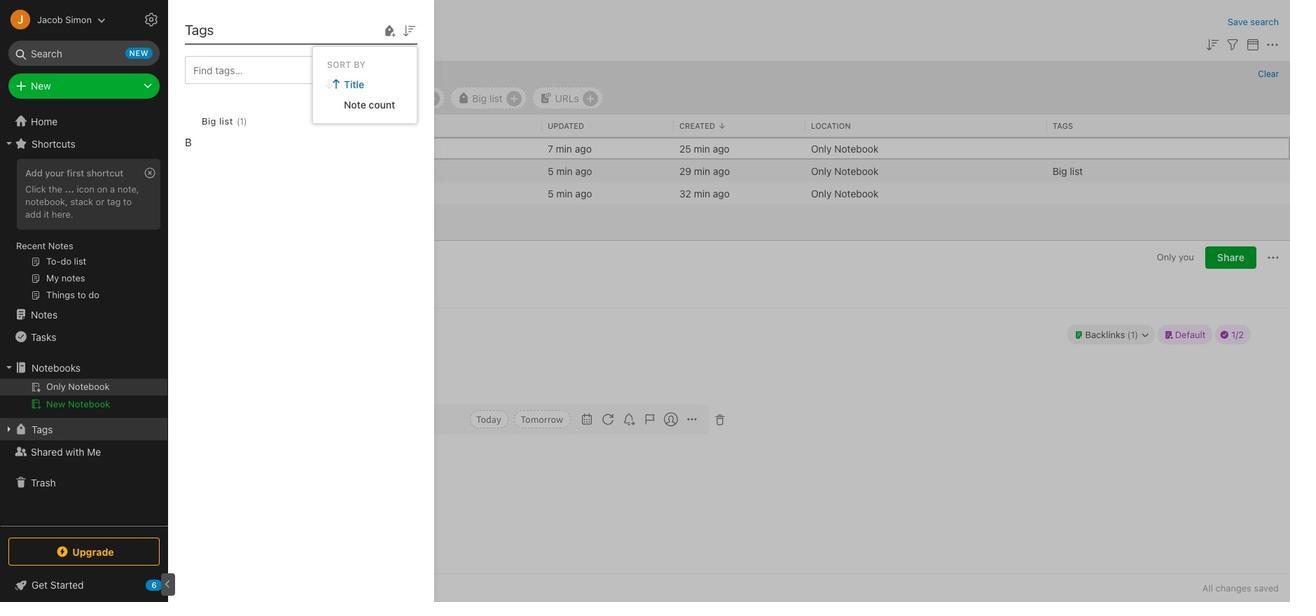 Task type: locate. For each thing, give the bounding box(es) containing it.
only notebook
[[202, 14, 299, 30], [354, 92, 421, 104], [812, 143, 879, 155], [812, 165, 879, 177], [812, 187, 879, 199]]

clear
[[1259, 69, 1280, 79]]

clear button
[[1259, 69, 1280, 79]]

1 vertical spatial title
[[185, 121, 207, 130]]

1 row group from the top
[[168, 115, 1291, 137]]

only notebook button
[[332, 87, 445, 109]]

1 horizontal spatial title
[[344, 78, 364, 90]]

share button
[[1206, 247, 1257, 269]]

shared with me
[[31, 446, 101, 458]]

title up the note
[[344, 78, 364, 90]]

2 row group from the top
[[168, 137, 1291, 205]]

notes up tasks on the left bottom
[[31, 309, 58, 321]]

title
[[344, 78, 364, 90], [185, 121, 207, 130]]

2 5 from the top
[[548, 187, 554, 199]]

only you
[[1158, 252, 1195, 263]]

add
[[25, 168, 43, 179]]

group containing add your first shortcut
[[0, 155, 168, 309]]

filters
[[182, 69, 214, 79]]

1 5 min ago from the top
[[548, 165, 593, 177]]

big list
[[473, 92, 503, 104], [1053, 165, 1084, 177]]

notebook inside button
[[377, 92, 421, 104]]

tree
[[0, 110, 168, 526]]

only inside note window element
[[1158, 252, 1177, 263]]

only
[[202, 14, 232, 30], [354, 92, 374, 104], [812, 143, 832, 155], [812, 165, 832, 177], [812, 187, 832, 199], [1158, 252, 1177, 263]]

1 horizontal spatial list
[[490, 92, 503, 104]]

to down note, in the top left of the page
[[123, 196, 132, 207]]

title link
[[313, 74, 417, 94]]

1 vertical spatial big list
[[1053, 165, 1084, 177]]

2 vertical spatial list
[[1071, 165, 1084, 177]]

search
[[1251, 16, 1280, 27]]

1 5 from the top
[[548, 165, 554, 177]]

1 vertical spatial list
[[219, 116, 233, 127]]

0 vertical spatial title
[[344, 78, 364, 90]]

0 horizontal spatial list
[[219, 116, 233, 127]]

new
[[31, 80, 51, 92], [46, 399, 65, 410]]

Find tags… text field
[[186, 61, 401, 80]]

1 vertical spatial to
[[123, 196, 132, 207]]

to inside row group
[[218, 143, 227, 155]]

note
[[344, 98, 366, 110]]

1 vertical spatial new
[[46, 399, 65, 410]]

1 vertical spatial 5
[[548, 187, 554, 199]]

notebook inside button
[[68, 399, 110, 410]]

Note Editor text field
[[168, 308, 1291, 574]]

notebooks link
[[0, 357, 168, 379]]

new down notebooks
[[46, 399, 65, 410]]

big inside button
[[473, 92, 487, 104]]

click
[[25, 184, 46, 195]]

new for new notebook
[[46, 399, 65, 410]]

0 horizontal spatial big
[[202, 116, 217, 127]]

row group
[[168, 115, 1291, 137], [168, 137, 1291, 205]]

new inside new popup button
[[31, 80, 51, 92]]

1 horizontal spatial tags
[[185, 22, 214, 38]]

only notebook for 32 min ago
[[812, 187, 879, 199]]

recent
[[16, 240, 46, 252]]

0 vertical spatial list
[[490, 92, 503, 104]]

to
[[218, 143, 227, 155], [123, 196, 132, 207]]

0 vertical spatial tags
[[185, 22, 214, 38]]

5 min ago
[[548, 165, 593, 177], [548, 187, 593, 199]]

to inside icon on a note, notebook, stack or tag to add it here.
[[123, 196, 132, 207]]

min
[[556, 143, 573, 155], [694, 143, 711, 155], [557, 165, 573, 177], [694, 165, 711, 177], [557, 187, 573, 199], [694, 187, 711, 199]]

new inside new notebook button
[[46, 399, 65, 410]]

only notebook inside button
[[354, 92, 421, 104]]

or
[[96, 196, 105, 207]]

2 5 min ago from the top
[[548, 187, 593, 199]]

by
[[354, 59, 366, 70]]

25 min ago
[[680, 143, 730, 155]]

first
[[67, 168, 84, 179]]

ago
[[575, 143, 592, 155], [713, 143, 730, 155], [576, 165, 593, 177], [713, 165, 730, 177], [576, 187, 593, 199], [713, 187, 730, 199]]

started
[[50, 580, 84, 592]]

home link
[[0, 110, 168, 132]]

location
[[812, 121, 851, 130]]

new
[[129, 48, 149, 57]]

shortcuts button
[[0, 132, 168, 155]]

b row group
[[185, 84, 429, 151]]

2 horizontal spatial list
[[1071, 165, 1084, 177]]

1 horizontal spatial to
[[218, 143, 227, 155]]

icon on a note, notebook, stack or tag to add it here.
[[25, 184, 139, 220]]

tag
[[107, 196, 121, 207]]

0 vertical spatial 5
[[548, 165, 554, 177]]

0 vertical spatial 5 min ago
[[548, 165, 593, 177]]

tree containing home
[[0, 110, 168, 526]]

group inside tree
[[0, 155, 168, 309]]

urls button
[[532, 87, 603, 109]]

0 vertical spatial new
[[31, 80, 51, 92]]

notes right recent
[[48, 240, 73, 252]]

1 vertical spatial 5 min ago
[[548, 187, 593, 199]]

5
[[548, 165, 554, 177], [548, 187, 554, 199]]

Sort field
[[401, 21, 418, 39]]

1 vertical spatial tags
[[1053, 121, 1074, 130]]

new for new
[[31, 80, 51, 92]]

7 min ago
[[548, 143, 592, 155]]

0 horizontal spatial tags
[[32, 424, 53, 436]]

1 vertical spatial notes
[[31, 309, 58, 321]]

title up 'b'
[[185, 121, 207, 130]]

notes
[[194, 38, 219, 50]]

0 horizontal spatial title
[[185, 121, 207, 130]]

only inside button
[[354, 92, 374, 104]]

big
[[473, 92, 487, 104], [202, 116, 217, 127], [1053, 165, 1068, 177]]

notebook
[[236, 14, 299, 30], [377, 92, 421, 104], [835, 143, 879, 155], [835, 165, 879, 177], [835, 187, 879, 199], [68, 399, 110, 410]]

0 vertical spatial big list
[[473, 92, 503, 104]]

count
[[369, 98, 395, 110]]

0 horizontal spatial big list
[[473, 92, 503, 104]]

list inside b row group
[[219, 116, 233, 127]]

cell
[[0, 379, 168, 396]]

trash link
[[0, 472, 168, 494]]

5 for 32 min ago
[[548, 187, 554, 199]]

jacob
[[37, 14, 63, 25]]

updated
[[548, 121, 585, 130]]

only notebook for 25 min ago
[[812, 143, 879, 155]]

new up home
[[31, 80, 51, 92]]

tags
[[185, 22, 214, 38], [1053, 121, 1074, 130], [32, 424, 53, 436]]

0 vertical spatial big
[[473, 92, 487, 104]]

list inside button
[[490, 92, 503, 104]]

big list button
[[451, 87, 527, 109]]

1 vertical spatial big
[[202, 116, 217, 127]]

1 horizontal spatial big
[[473, 92, 487, 104]]

a
[[110, 184, 115, 195]]

1 horizontal spatial big list
[[1053, 165, 1084, 177]]

new notebook button
[[0, 396, 168, 413]]

new button
[[8, 74, 160, 99]]

7
[[548, 143, 554, 155]]

new notebook group
[[0, 379, 168, 418]]

to left do
[[218, 143, 227, 155]]

2 horizontal spatial big
[[1053, 165, 1068, 177]]

tasks button
[[0, 326, 168, 348]]

tasks
[[31, 331, 56, 343]]

5 min ago for 32 min ago
[[548, 187, 593, 199]]

0 vertical spatial to
[[218, 143, 227, 155]]

notebook,
[[25, 196, 68, 207]]

0 vertical spatial notes
[[48, 240, 73, 252]]

group
[[0, 155, 168, 309]]

2 vertical spatial tags
[[32, 424, 53, 436]]

0 horizontal spatial to
[[123, 196, 132, 207]]

big list inside button
[[473, 92, 503, 104]]



Task type: describe. For each thing, give the bounding box(es) containing it.
shortcuts
[[32, 138, 76, 150]]

stack
[[70, 196, 93, 207]]

you
[[1180, 252, 1195, 263]]

Account field
[[0, 6, 106, 34]]

upgrade button
[[8, 538, 160, 566]]

row group containing things to do
[[168, 137, 1291, 205]]

create new tag image
[[381, 22, 398, 39]]

it
[[44, 209, 49, 220]]

expand tags image
[[4, 424, 15, 435]]

title inside dropdown list menu
[[344, 78, 364, 90]]

new notebook
[[46, 399, 110, 410]]

b
[[185, 136, 192, 149]]

shared with me link
[[0, 441, 168, 463]]

Help and Learning task checklist field
[[0, 575, 168, 597]]

25
[[680, 143, 692, 155]]

note,
[[118, 184, 139, 195]]

save search button
[[1228, 15, 1280, 29]]

things
[[185, 143, 216, 155]]

big list ( 1 )
[[202, 116, 247, 127]]

Search text field
[[18, 41, 150, 66]]

do
[[230, 143, 242, 155]]

shared
[[31, 446, 63, 458]]

get
[[32, 580, 48, 592]]

sort
[[327, 59, 352, 70]]

the
[[49, 184, 62, 195]]

save
[[1228, 16, 1249, 27]]

3 notes
[[185, 38, 219, 50]]

notebooks
[[32, 362, 81, 374]]

32 min ago
[[680, 187, 730, 199]]

shortcut
[[87, 168, 123, 179]]

things to do
[[185, 143, 242, 155]]

5 min ago for 29 min ago
[[548, 165, 593, 177]]

recent notes
[[16, 240, 73, 252]]

here.
[[52, 209, 73, 220]]

32
[[680, 187, 692, 199]]

changes
[[1216, 583, 1252, 594]]

)
[[244, 116, 247, 127]]

(
[[237, 116, 240, 127]]

add
[[25, 209, 41, 220]]

only notebook for 29 min ago
[[812, 165, 879, 177]]

jacob simon
[[37, 14, 92, 25]]

share
[[1218, 252, 1245, 264]]

cell inside tree
[[0, 379, 168, 396]]

trash
[[31, 477, 56, 489]]

5 for 29 min ago
[[548, 165, 554, 177]]

add a reminder image
[[177, 580, 193, 597]]

1
[[240, 116, 244, 127]]

sort by
[[327, 59, 366, 70]]

with
[[66, 446, 84, 458]]

6
[[152, 581, 157, 590]]

save search
[[1228, 16, 1280, 27]]

tags inside button
[[32, 424, 53, 436]]

dropdown list menu
[[313, 74, 417, 115]]

big inside b row group
[[202, 116, 217, 127]]

note count link
[[313, 94, 417, 115]]

all changes saved
[[1203, 583, 1280, 594]]

note count
[[344, 98, 395, 110]]

expand notebooks image
[[4, 362, 15, 374]]

new search field
[[18, 41, 153, 66]]

created
[[680, 121, 716, 130]]

29
[[680, 165, 692, 177]]

icon
[[77, 184, 95, 195]]

2 horizontal spatial tags
[[1053, 121, 1074, 130]]

upgrade
[[72, 546, 114, 558]]

me
[[87, 446, 101, 458]]

settings image
[[143, 11, 160, 28]]

saved
[[1255, 583, 1280, 594]]

29 min ago
[[680, 165, 730, 177]]

row group containing title
[[168, 115, 1291, 137]]

...
[[65, 184, 74, 195]]

urls
[[555, 92, 579, 104]]

home
[[31, 115, 58, 127]]

click the ...
[[25, 184, 74, 195]]

simon
[[65, 14, 92, 25]]

get started
[[32, 580, 84, 592]]

notes link
[[0, 303, 168, 326]]

3
[[185, 38, 191, 50]]

on
[[97, 184, 108, 195]]

add your first shortcut
[[25, 168, 123, 179]]

sort options image
[[401, 22, 418, 39]]

your
[[45, 168, 64, 179]]

2 vertical spatial big
[[1053, 165, 1068, 177]]

click to collapse image
[[163, 577, 173, 594]]

tags button
[[0, 418, 168, 441]]

all
[[1203, 583, 1214, 594]]

note window element
[[168, 241, 1291, 603]]



Task type: vqa. For each thing, say whether or not it's contained in the screenshot.
leftmost Project
no



